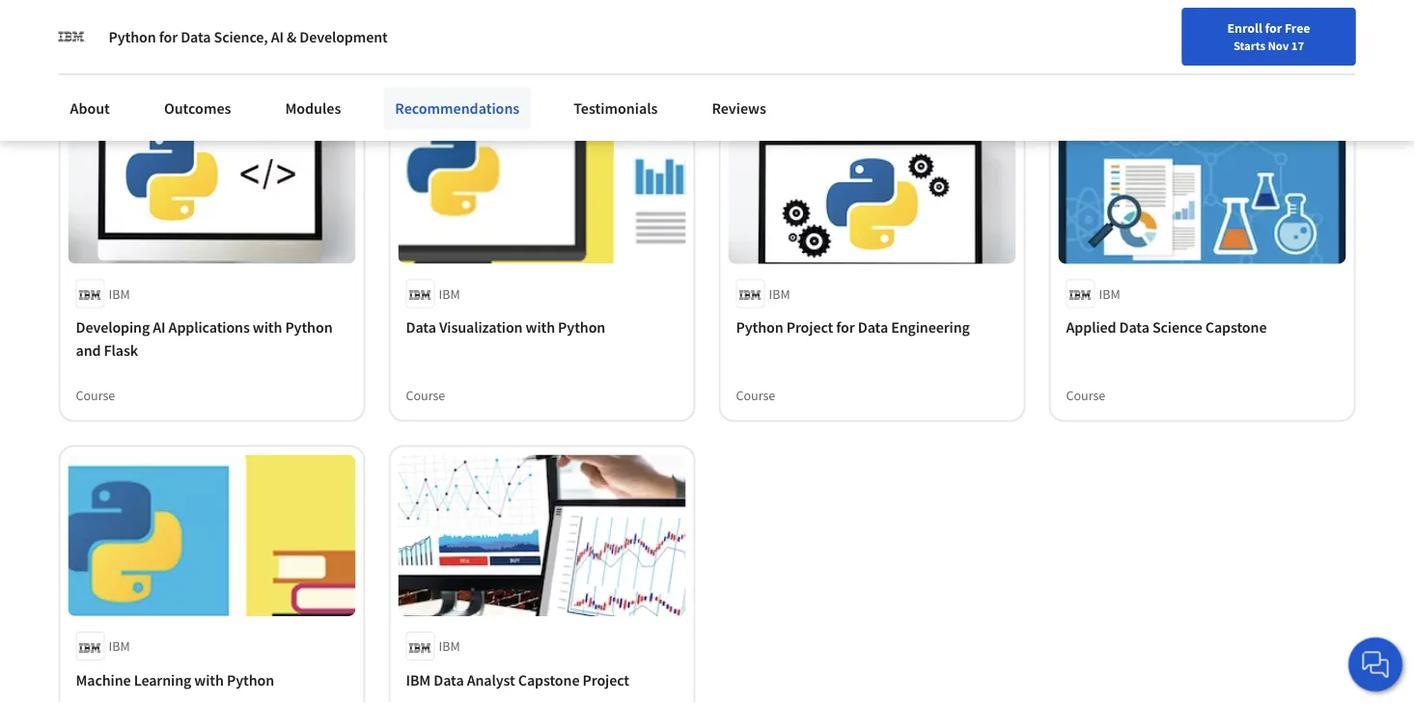 Task type: locate. For each thing, give the bounding box(es) containing it.
course
[[76, 34, 115, 51], [76, 387, 115, 404], [406, 387, 445, 404], [736, 387, 776, 404], [1066, 387, 1106, 404]]

testimonials link
[[562, 87, 670, 129]]

ibm for ibm
[[439, 638, 460, 656]]

reviews link
[[700, 87, 778, 129]]

science,
[[214, 27, 268, 46]]

applications
[[169, 318, 250, 337]]

1 horizontal spatial project
[[787, 318, 833, 337]]

with right applications
[[253, 318, 282, 337]]

for left engineering
[[836, 318, 855, 337]]

coursera image
[[23, 16, 146, 47]]

data left engineering
[[858, 318, 888, 337]]

with inside developing ai applications with python and flask
[[253, 318, 282, 337]]

1 horizontal spatial for
[[836, 318, 855, 337]]

for inside the enroll for free starts nov 17
[[1265, 19, 1282, 37]]

capstone right science
[[1206, 318, 1267, 337]]

ibm for developing
[[109, 285, 130, 303]]

developing ai applications with python and flask link
[[76, 316, 348, 363]]

engineering
[[891, 318, 970, 337]]

and
[[76, 341, 101, 361]]

for left science, at top
[[159, 27, 178, 46]]

course for python project for data engineering
[[736, 387, 776, 404]]

starts
[[1234, 38, 1266, 53]]

modules link
[[274, 87, 353, 129]]

course for data visualization with python
[[406, 387, 445, 404]]

with for machine learning with python
[[194, 671, 224, 690]]

enroll for free starts nov 17
[[1228, 19, 1311, 53]]

1 horizontal spatial with
[[253, 318, 282, 337]]

about
[[70, 98, 110, 118]]

development
[[300, 27, 388, 46]]

ibm up python project for data engineering
[[769, 285, 790, 303]]

1 horizontal spatial capstone
[[1206, 318, 1267, 337]]

ai
[[271, 27, 284, 46], [153, 318, 166, 337]]

ai left &
[[271, 27, 284, 46]]

capstone right analyst
[[518, 671, 580, 690]]

python
[[109, 27, 156, 46], [285, 318, 333, 337], [558, 318, 606, 337], [736, 318, 784, 337], [227, 671, 274, 690]]

0 vertical spatial project
[[787, 318, 833, 337]]

free
[[1285, 19, 1311, 37]]

ibm for data
[[439, 285, 460, 303]]

learning
[[134, 671, 191, 690]]

0 horizontal spatial with
[[194, 671, 224, 690]]

analyst
[[467, 671, 515, 690]]

None search field
[[275, 12, 632, 51]]

machine
[[76, 671, 131, 690]]

0 vertical spatial capstone
[[1206, 318, 1267, 337]]

ibm up visualization
[[439, 285, 460, 303]]

capstone
[[1206, 318, 1267, 337], [518, 671, 580, 690]]

enroll
[[1228, 19, 1263, 37]]

about link
[[58, 87, 122, 129]]

ibm up ibm data analyst capstone project
[[439, 638, 460, 656]]

&
[[287, 27, 297, 46]]

0 horizontal spatial ai
[[153, 318, 166, 337]]

ai right developing
[[153, 318, 166, 337]]

python inside developing ai applications with python and flask
[[285, 318, 333, 337]]

ibm for machine
[[109, 638, 130, 656]]

project
[[787, 318, 833, 337], [583, 671, 630, 690]]

with right learning
[[194, 671, 224, 690]]

for for enroll
[[1265, 19, 1282, 37]]

with
[[253, 318, 282, 337], [526, 318, 555, 337], [194, 671, 224, 690]]

with right visualization
[[526, 318, 555, 337]]

data left analyst
[[434, 671, 464, 690]]

for for python
[[159, 27, 178, 46]]

recommendations
[[395, 98, 520, 118]]

ibm up applied on the top right of the page
[[1099, 285, 1121, 303]]

project inside 'link'
[[787, 318, 833, 337]]

1 vertical spatial capstone
[[518, 671, 580, 690]]

ibm
[[109, 285, 130, 303], [439, 285, 460, 303], [769, 285, 790, 303], [1099, 285, 1121, 303], [109, 638, 130, 656], [439, 638, 460, 656], [406, 671, 431, 690]]

for
[[1265, 19, 1282, 37], [159, 27, 178, 46], [836, 318, 855, 337]]

ibm up developing
[[109, 285, 130, 303]]

machine learning with python
[[76, 671, 274, 690]]

2 horizontal spatial with
[[526, 318, 555, 337]]

data
[[181, 27, 211, 46], [406, 318, 436, 337], [858, 318, 888, 337], [1120, 318, 1150, 337], [434, 671, 464, 690]]

ibm up machine
[[109, 638, 130, 656]]

for up nov at the right top of page
[[1265, 19, 1282, 37]]

0 horizontal spatial for
[[159, 27, 178, 46]]

testimonials
[[574, 98, 658, 118]]

menu item
[[1009, 19, 1134, 82]]

1 vertical spatial ai
[[153, 318, 166, 337]]

1 horizontal spatial ai
[[271, 27, 284, 46]]

outcomes
[[164, 98, 231, 118]]

0 horizontal spatial project
[[583, 671, 630, 690]]

2 horizontal spatial for
[[1265, 19, 1282, 37]]

ai inside developing ai applications with python and flask
[[153, 318, 166, 337]]

0 horizontal spatial capstone
[[518, 671, 580, 690]]



Task type: describe. For each thing, give the bounding box(es) containing it.
outcomes link
[[152, 87, 243, 129]]

1 vertical spatial project
[[583, 671, 630, 690]]

developing ai applications with python and flask
[[76, 318, 333, 361]]

ibm for python
[[769, 285, 790, 303]]

ibm data analyst capstone project
[[406, 671, 630, 690]]

python project for data engineering link
[[736, 316, 1009, 339]]

data left science
[[1120, 318, 1150, 337]]

nov
[[1268, 38, 1289, 53]]

chat with us image
[[1360, 650, 1391, 681]]

ibm image
[[58, 23, 85, 50]]

data inside 'link'
[[858, 318, 888, 337]]

ibm data analyst capstone project link
[[406, 669, 678, 692]]

course for applied data science capstone
[[1066, 387, 1106, 404]]

ibm left analyst
[[406, 671, 431, 690]]

with for data visualization with python
[[526, 318, 555, 337]]

17
[[1292, 38, 1305, 53]]

capstone for science
[[1206, 318, 1267, 337]]

visualization
[[439, 318, 523, 337]]

python inside 'link'
[[736, 318, 784, 337]]

for inside 'link'
[[836, 318, 855, 337]]

python for data science, ai & development
[[109, 27, 388, 46]]

data visualization with python
[[406, 318, 606, 337]]

course for developing ai applications with python and flask
[[76, 387, 115, 404]]

flask
[[104, 341, 138, 361]]

recommendations link
[[384, 87, 531, 129]]

modules
[[285, 98, 341, 118]]

applied data science capstone link
[[1066, 316, 1339, 339]]

data left visualization
[[406, 318, 436, 337]]

developing
[[76, 318, 150, 337]]

0 vertical spatial ai
[[271, 27, 284, 46]]

applied data science capstone
[[1066, 318, 1267, 337]]

capstone for analyst
[[518, 671, 580, 690]]

machine learning with python link
[[76, 669, 348, 692]]

applied
[[1066, 318, 1117, 337]]

python project for data engineering
[[736, 318, 970, 337]]

ibm for applied
[[1099, 285, 1121, 303]]

data left science, at top
[[181, 27, 211, 46]]

data visualization with python link
[[406, 316, 678, 339]]

science
[[1153, 318, 1203, 337]]

reviews
[[712, 98, 767, 118]]



Task type: vqa. For each thing, say whether or not it's contained in the screenshot.
the Data Visualization with Python link
yes



